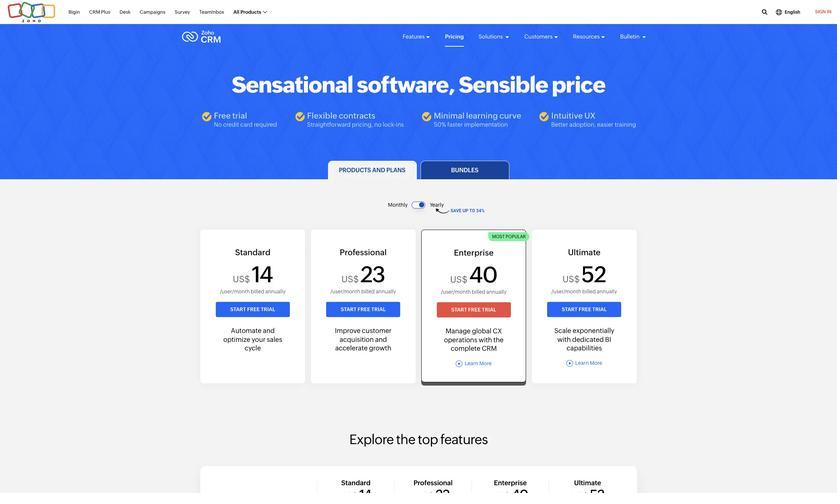 Task type: describe. For each thing, give the bounding box(es) containing it.
0 horizontal spatial professional
[[340, 248, 387, 257]]

annually for 52
[[597, 289, 617, 295]]

with inside scale exponentially with dedicated bi capabilities
[[558, 336, 571, 343]]

bundles
[[451, 167, 479, 174]]

crm inside manage global cx operations with the complete crm
[[482, 345, 497, 352]]

desk link
[[120, 5, 131, 19]]

products and plans
[[339, 167, 406, 174]]

0 vertical spatial ultimate
[[568, 248, 601, 257]]

us$ for 40
[[450, 275, 468, 285]]

sign
[[816, 9, 826, 14]]

trial for 52
[[593, 306, 607, 312]]

to
[[470, 208, 475, 213]]

most
[[492, 234, 505, 239]]

flexible
[[307, 111, 337, 120]]

manage
[[446, 327, 471, 335]]

pricing
[[445, 33, 464, 40]]

explore the top features
[[349, 432, 488, 447]]

us$ 52 /user/month billed annually
[[552, 262, 617, 295]]

billed for 23
[[362, 289, 375, 295]]

start free trial link for 23
[[326, 302, 401, 317]]

automate
[[231, 327, 262, 335]]

all products
[[234, 9, 261, 15]]

campaigns
[[140, 9, 165, 15]]

ins
[[396, 121, 404, 128]]

top
[[418, 432, 438, 447]]

0 horizontal spatial more
[[480, 360, 492, 366]]

billed for 14
[[251, 289, 264, 295]]

1 vertical spatial enterprise
[[494, 479, 527, 487]]

sign in link
[[810, 5, 838, 19]]

features
[[403, 33, 425, 40]]

teaminbox link
[[199, 5, 224, 19]]

start free trial link for 14
[[216, 302, 290, 317]]

0 vertical spatial enterprise
[[454, 248, 494, 258]]

us$ for 52
[[563, 274, 580, 284]]

0 horizontal spatial products
[[241, 9, 261, 15]]

campaigns link
[[140, 5, 165, 19]]

resources
[[573, 33, 600, 40]]

in
[[827, 9, 832, 14]]

yearly save up to 34%
[[430, 202, 485, 213]]

training
[[615, 121, 636, 128]]

most popular
[[492, 234, 526, 239]]

billed for 52
[[583, 289, 596, 295]]

straightforward
[[307, 121, 351, 128]]

free for 23
[[358, 306, 370, 312]]

trial for 14
[[261, 306, 275, 312]]

up
[[463, 208, 469, 213]]

survey
[[175, 9, 190, 15]]

no
[[214, 121, 222, 128]]

us$ 14 /user/month billed annually
[[220, 262, 286, 295]]

/user/month for 40
[[441, 289, 471, 295]]

resources link
[[573, 27, 606, 47]]

easier
[[598, 121, 614, 128]]

capabilities
[[567, 344, 602, 352]]

growth
[[369, 344, 392, 352]]

manage global cx operations with the complete crm
[[444, 327, 504, 352]]

sales
[[267, 336, 282, 343]]

trial
[[232, 111, 247, 120]]

improve customer acquisition and accelerate growth
[[335, 327, 392, 352]]

global
[[472, 327, 492, 335]]

solutions link
[[479, 27, 510, 47]]

1 horizontal spatial learn more
[[576, 360, 603, 366]]

1 horizontal spatial more
[[590, 360, 603, 366]]

your
[[252, 336, 266, 343]]

desk
[[120, 9, 131, 15]]

0 horizontal spatial learn
[[465, 360, 479, 366]]

billed for 40
[[472, 289, 486, 295]]

free
[[214, 111, 231, 120]]

implementation
[[464, 121, 508, 128]]

pricing,
[[352, 121, 373, 128]]

lock-
[[383, 121, 396, 128]]

/user/month for 23
[[331, 289, 360, 295]]

scale exponentially with dedicated bi capabilities
[[555, 327, 615, 352]]

solutions
[[479, 33, 504, 40]]

better
[[552, 121, 568, 128]]

us$ for 23
[[342, 274, 359, 284]]

14
[[252, 262, 273, 287]]

52
[[582, 262, 606, 287]]

all
[[234, 9, 240, 15]]

bulletin link
[[621, 27, 647, 47]]

0 horizontal spatial learn more
[[465, 360, 492, 366]]

intuitive ux better adoption, easier training
[[552, 111, 636, 128]]

bi
[[605, 336, 612, 343]]

us$ 23 /user/month billed annually
[[331, 262, 396, 295]]

1 horizontal spatial learn
[[576, 360, 589, 366]]

card
[[240, 121, 253, 128]]

adoption,
[[570, 121, 596, 128]]

accelerate
[[335, 344, 368, 352]]

start free trial for 52
[[562, 306, 607, 312]]

40
[[469, 262, 498, 288]]

and for products
[[372, 167, 385, 174]]

0 horizontal spatial standard
[[235, 248, 271, 257]]

start free trial link up the global
[[437, 302, 511, 318]]

crm plus
[[89, 9, 110, 15]]

start free trial for 23
[[341, 306, 386, 312]]

annually for 14
[[265, 289, 286, 295]]

minimal
[[434, 111, 465, 120]]

faster
[[448, 121, 463, 128]]

pricing link
[[445, 27, 464, 47]]

english
[[785, 9, 801, 15]]

sensible
[[459, 72, 548, 97]]

bigin link
[[69, 5, 80, 19]]

monthly
[[388, 202, 408, 208]]



Task type: locate. For each thing, give the bounding box(es) containing it.
software,
[[357, 72, 455, 97]]

trial
[[261, 306, 275, 312], [372, 306, 386, 312], [593, 306, 607, 312], [482, 307, 497, 313]]

all products link
[[234, 5, 267, 19]]

features link
[[403, 27, 430, 47]]

crm down the global
[[482, 345, 497, 352]]

1 vertical spatial and
[[263, 327, 275, 335]]

annually down 52
[[597, 289, 617, 295]]

more down capabilities
[[590, 360, 603, 366]]

with
[[558, 336, 571, 343], [479, 336, 492, 344]]

billed down 14
[[251, 289, 264, 295]]

cx
[[493, 327, 502, 335]]

1 horizontal spatial the
[[494, 336, 504, 344]]

the left top
[[396, 432, 416, 447]]

annually
[[265, 289, 286, 295], [376, 289, 396, 295], [597, 289, 617, 295], [487, 289, 507, 295]]

billed down the 40 at the right bottom of page
[[472, 289, 486, 295]]

annually for 23
[[376, 289, 396, 295]]

scale
[[555, 327, 572, 335]]

learn down complete
[[465, 360, 479, 366]]

customer
[[362, 327, 392, 335]]

trial up the global
[[482, 307, 497, 313]]

0 vertical spatial standard
[[235, 248, 271, 257]]

start for 52
[[562, 306, 578, 312]]

billed down 52
[[583, 289, 596, 295]]

plans
[[387, 167, 406, 174]]

learn more down complete
[[465, 360, 492, 366]]

start up improve
[[341, 306, 357, 312]]

start
[[230, 306, 246, 312], [341, 306, 357, 312], [562, 306, 578, 312], [452, 307, 467, 313]]

0 vertical spatial crm
[[89, 9, 100, 15]]

enterprise
[[454, 248, 494, 258], [494, 479, 527, 487]]

0 vertical spatial and
[[372, 167, 385, 174]]

survey link
[[175, 5, 190, 19]]

trial for 23
[[372, 306, 386, 312]]

and up growth
[[375, 336, 387, 343]]

1 vertical spatial products
[[339, 167, 371, 174]]

products
[[241, 9, 261, 15], [339, 167, 371, 174]]

start free trial link up "exponentially"
[[548, 302, 622, 317]]

annually down 23 in the bottom of the page
[[376, 289, 396, 295]]

start for 14
[[230, 306, 246, 312]]

curve
[[500, 111, 522, 120]]

explore
[[349, 432, 394, 447]]

us$ left 14
[[233, 274, 250, 284]]

improve
[[335, 327, 361, 335]]

/user/month for 52
[[552, 289, 582, 295]]

the down cx
[[494, 336, 504, 344]]

/user/month inside us$ 52 /user/month billed annually
[[552, 289, 582, 295]]

start free trial up the global
[[452, 307, 497, 313]]

34%
[[476, 208, 485, 213]]

complete
[[451, 345, 481, 352]]

free up "exponentially"
[[579, 306, 592, 312]]

billed inside us$ 23 /user/month billed annually
[[362, 289, 375, 295]]

and up sales
[[263, 327, 275, 335]]

billed inside us$ 40 /user/month billed annually
[[472, 289, 486, 295]]

teaminbox
[[199, 9, 224, 15]]

billed inside us$ 52 /user/month billed annually
[[583, 289, 596, 295]]

1 vertical spatial standard
[[341, 479, 371, 487]]

us$ left 23 in the bottom of the page
[[342, 274, 359, 284]]

with down the global
[[479, 336, 492, 344]]

ultimate
[[568, 248, 601, 257], [574, 479, 601, 487]]

with inside manage global cx operations with the complete crm
[[479, 336, 492, 344]]

0 horizontal spatial the
[[396, 432, 416, 447]]

annually inside us$ 23 /user/month billed annually
[[376, 289, 396, 295]]

1 horizontal spatial professional
[[414, 479, 453, 487]]

learn down capabilities
[[576, 360, 589, 366]]

1 vertical spatial professional
[[414, 479, 453, 487]]

more
[[590, 360, 603, 366], [480, 360, 492, 366]]

free for 14
[[247, 306, 260, 312]]

sign in
[[816, 9, 832, 14]]

minimal learning curve 50% faster implementation
[[434, 111, 522, 128]]

features
[[441, 432, 488, 447]]

1 horizontal spatial with
[[558, 336, 571, 343]]

cycle
[[245, 344, 261, 352]]

learning
[[466, 111, 498, 120]]

annually down 14
[[265, 289, 286, 295]]

annually inside us$ 52 /user/month billed annually
[[597, 289, 617, 295]]

free up automate
[[247, 306, 260, 312]]

more down complete
[[480, 360, 492, 366]]

dedicated
[[572, 336, 604, 343]]

trial up "exponentially"
[[593, 306, 607, 312]]

0 vertical spatial the
[[494, 336, 504, 344]]

bulletin
[[621, 33, 641, 40]]

sensational
[[232, 72, 353, 97]]

automate and optimize your sales cycle
[[223, 327, 282, 352]]

/user/month inside us$ 40 /user/month billed annually
[[441, 289, 471, 295]]

0 horizontal spatial crm
[[89, 9, 100, 15]]

free up the global
[[468, 307, 481, 313]]

us$ left 52
[[563, 274, 580, 284]]

us$
[[233, 274, 250, 284], [342, 274, 359, 284], [563, 274, 580, 284], [450, 275, 468, 285]]

us$ 40 /user/month billed annually
[[441, 262, 507, 295]]

the inside manage global cx operations with the complete crm
[[494, 336, 504, 344]]

with down scale
[[558, 336, 571, 343]]

ux
[[585, 111, 596, 120]]

us$ inside us$ 52 /user/month billed annually
[[563, 274, 580, 284]]

and inside the automate and optimize your sales cycle
[[263, 327, 275, 335]]

1 vertical spatial crm
[[482, 345, 497, 352]]

no
[[375, 121, 382, 128]]

start up automate
[[230, 306, 246, 312]]

learn more
[[576, 360, 603, 366], [465, 360, 492, 366]]

plus
[[101, 9, 110, 15]]

and
[[372, 167, 385, 174], [263, 327, 275, 335], [375, 336, 387, 343]]

start free trial up customer
[[341, 306, 386, 312]]

1 horizontal spatial products
[[339, 167, 371, 174]]

trial up customer
[[372, 306, 386, 312]]

learn more down capabilities
[[576, 360, 603, 366]]

start up manage
[[452, 307, 467, 313]]

1 vertical spatial the
[[396, 432, 416, 447]]

intuitive
[[552, 111, 583, 120]]

optimize
[[223, 336, 250, 343]]

start free trial link up automate
[[216, 302, 290, 317]]

trial up automate
[[261, 306, 275, 312]]

sensational software, sensible price
[[232, 72, 606, 97]]

learn
[[576, 360, 589, 366], [465, 360, 479, 366]]

start free trial link up customer
[[326, 302, 401, 317]]

free trial no credit card required
[[214, 111, 277, 128]]

0 vertical spatial professional
[[340, 248, 387, 257]]

0 vertical spatial products
[[241, 9, 261, 15]]

operations
[[444, 336, 478, 344]]

us$ left the 40 at the right bottom of page
[[450, 275, 468, 285]]

start free trial for 14
[[230, 306, 275, 312]]

flexible contracts straightforward pricing, no lock-ins
[[307, 111, 404, 128]]

start free trial
[[230, 306, 275, 312], [341, 306, 386, 312], [562, 306, 607, 312], [452, 307, 497, 313]]

zoho crm logo image
[[182, 29, 221, 45]]

50%
[[434, 121, 446, 128]]

credit
[[223, 121, 239, 128]]

annually inside us$ 14 /user/month billed annually
[[265, 289, 286, 295]]

start free trial link for 52
[[548, 302, 622, 317]]

/user/month inside us$ 14 /user/month billed annually
[[220, 289, 250, 295]]

1 vertical spatial ultimate
[[574, 479, 601, 487]]

/user/month for 14
[[220, 289, 250, 295]]

1 horizontal spatial crm
[[482, 345, 497, 352]]

1 horizontal spatial standard
[[341, 479, 371, 487]]

0 horizontal spatial with
[[479, 336, 492, 344]]

start for 23
[[341, 306, 357, 312]]

us$ inside us$ 23 /user/month billed annually
[[342, 274, 359, 284]]

23
[[361, 262, 385, 287]]

price
[[552, 72, 606, 97]]

annually down the 40 at the right bottom of page
[[487, 289, 507, 295]]

2 vertical spatial and
[[375, 336, 387, 343]]

yearly
[[430, 202, 444, 208]]

us$ inside us$ 40 /user/month billed annually
[[450, 275, 468, 285]]

start free trial up automate
[[230, 306, 275, 312]]

annually for 40
[[487, 289, 507, 295]]

the
[[494, 336, 504, 344], [396, 432, 416, 447]]

billed down 23 in the bottom of the page
[[362, 289, 375, 295]]

crm plus link
[[89, 5, 110, 19]]

us$ for 14
[[233, 274, 250, 284]]

start free trial link
[[216, 302, 290, 317], [326, 302, 401, 317], [548, 302, 622, 317], [437, 302, 511, 318]]

customers
[[525, 33, 553, 40]]

and left plans
[[372, 167, 385, 174]]

annually inside us$ 40 /user/month billed annually
[[487, 289, 507, 295]]

crm left 'plus'
[[89, 9, 100, 15]]

free up customer
[[358, 306, 370, 312]]

and inside improve customer acquisition and accelerate growth
[[375, 336, 387, 343]]

billed inside us$ 14 /user/month billed annually
[[251, 289, 264, 295]]

standard
[[235, 248, 271, 257], [341, 479, 371, 487]]

and for automate
[[263, 327, 275, 335]]

contracts
[[339, 111, 376, 120]]

start free trial up "exponentially"
[[562, 306, 607, 312]]

us$ inside us$ 14 /user/month billed annually
[[233, 274, 250, 284]]

crm
[[89, 9, 100, 15], [482, 345, 497, 352]]

/user/month inside us$ 23 /user/month billed annually
[[331, 289, 360, 295]]

start up scale
[[562, 306, 578, 312]]

free for 52
[[579, 306, 592, 312]]

acquisition
[[340, 336, 374, 343]]

required
[[254, 121, 277, 128]]



Task type: vqa. For each thing, say whether or not it's contained in the screenshot.


